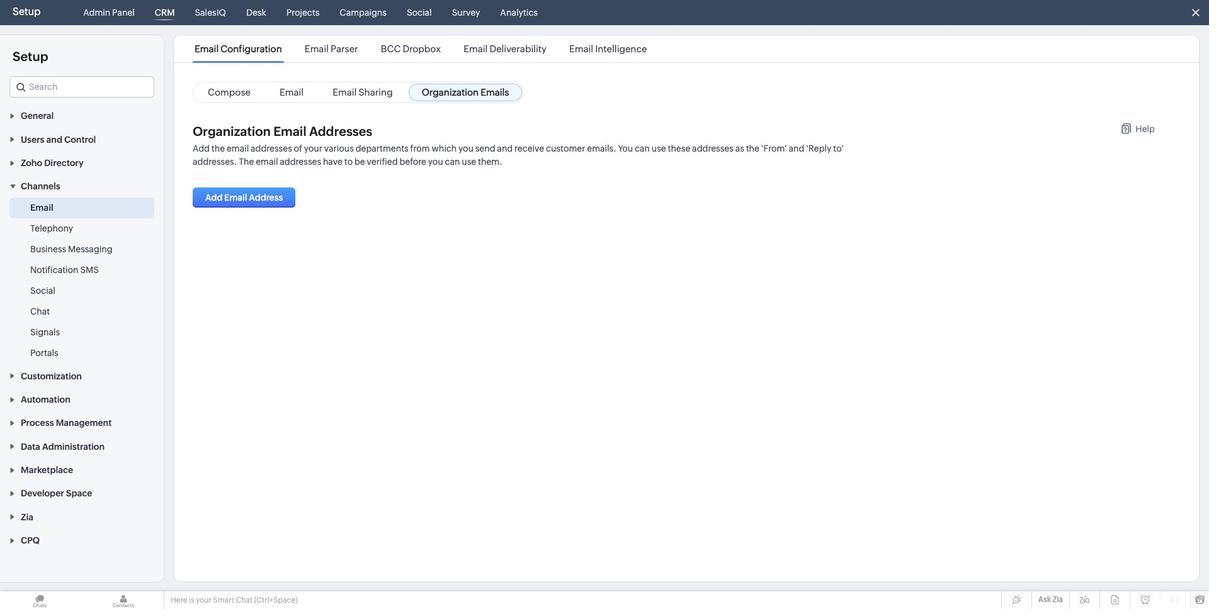 Task type: describe. For each thing, give the bounding box(es) containing it.
admin panel
[[83, 8, 135, 18]]

social link
[[402, 0, 437, 25]]

chats image
[[0, 592, 79, 610]]

social
[[407, 8, 432, 18]]

panel
[[112, 8, 135, 18]]

salesiq
[[195, 8, 226, 18]]

chat
[[236, 597, 253, 606]]

survey link
[[447, 0, 485, 25]]

analytics link
[[496, 0, 543, 25]]

projects link
[[282, 0, 325, 25]]

survey
[[452, 8, 480, 18]]

setup
[[13, 6, 41, 18]]

desk
[[246, 8, 266, 18]]

ask
[[1039, 596, 1052, 605]]

smart
[[213, 597, 234, 606]]

desk link
[[241, 0, 271, 25]]

campaigns link
[[335, 0, 392, 25]]

admin
[[83, 8, 110, 18]]

contacts image
[[84, 592, 163, 610]]



Task type: vqa. For each thing, say whether or not it's contained in the screenshot.
In Trial Upgrade at the bottom of the page
no



Task type: locate. For each thing, give the bounding box(es) containing it.
admin panel link
[[78, 0, 140, 25]]

crm
[[155, 8, 175, 18]]

campaigns
[[340, 8, 387, 18]]

ask zia
[[1039, 596, 1064, 605]]

here is your smart chat (ctrl+space)
[[171, 597, 298, 606]]

your
[[196, 597, 212, 606]]

(ctrl+space)
[[254, 597, 298, 606]]

crm link
[[150, 0, 180, 25]]

projects
[[287, 8, 320, 18]]

here
[[171, 597, 187, 606]]

is
[[189, 597, 194, 606]]

salesiq link
[[190, 0, 231, 25]]

zia
[[1053, 596, 1064, 605]]

analytics
[[501, 8, 538, 18]]



